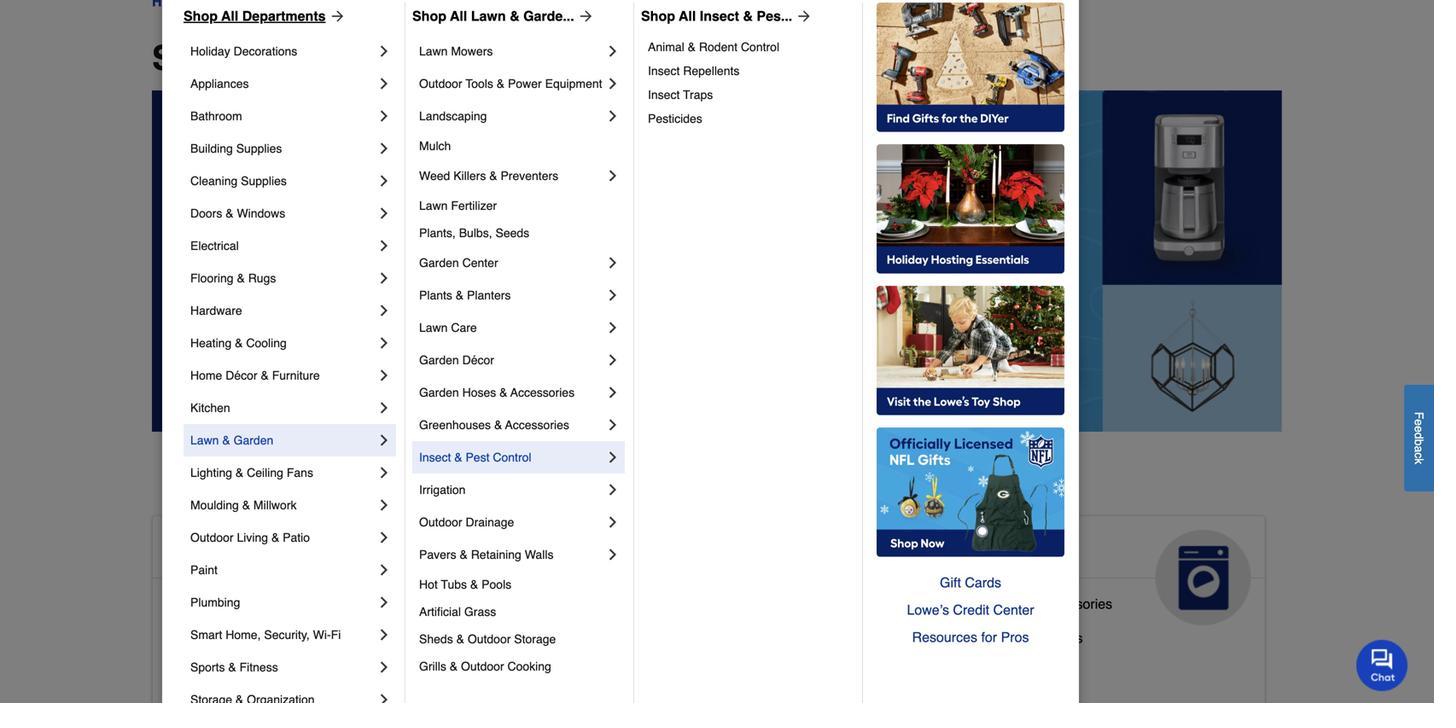 Task type: locate. For each thing, give the bounding box(es) containing it.
décor
[[462, 354, 494, 367], [226, 369, 258, 383]]

lowe's
[[907, 602, 949, 618]]

insect up pesticides
[[648, 88, 680, 102]]

departments up landscaping on the top left of the page
[[299, 38, 508, 78]]

accessible for accessible entry & home
[[167, 665, 232, 680]]

accessible up smart
[[167, 596, 232, 612]]

lawn mowers
[[419, 44, 493, 58]]

garden
[[419, 256, 459, 270], [419, 354, 459, 367], [419, 386, 459, 400], [234, 434, 273, 447]]

1 horizontal spatial arrow right image
[[793, 8, 813, 25]]

animal & pet care image
[[775, 530, 871, 626]]

shop up animal & rodent control
[[641, 8, 675, 24]]

retaining
[[471, 548, 522, 562]]

2 e from the top
[[1413, 426, 1426, 433]]

animal up hot tubs & pools link
[[547, 537, 627, 564]]

pros
[[1001, 630, 1029, 646]]

accessible down 'moulding'
[[167, 537, 291, 564]]

bathroom
[[190, 109, 242, 123], [236, 596, 295, 612]]

1 horizontal spatial control
[[741, 40, 780, 54]]

accessories up 'chillers'
[[1039, 596, 1113, 612]]

sheds & outdoor storage
[[419, 633, 556, 646]]

chevron right image for plumbing
[[376, 594, 393, 611]]

insect repellents
[[648, 64, 740, 78]]

grass
[[464, 605, 496, 619]]

garden down "plants,"
[[419, 256, 459, 270]]

0 vertical spatial bathroom
[[190, 109, 242, 123]]

4 accessible from the top
[[167, 665, 232, 680]]

f
[[1413, 412, 1426, 419]]

grills & outdoor cooking link
[[419, 653, 622, 681]]

appliance parts & accessories
[[927, 596, 1113, 612]]

outdoor up 'grills & outdoor cooking'
[[468, 633, 511, 646]]

arrow right image
[[326, 8, 346, 25]]

killers
[[454, 169, 486, 183]]

furniture up kitchen link at the left bottom of the page
[[272, 369, 320, 383]]

0 horizontal spatial appliances link
[[190, 67, 376, 100]]

1 horizontal spatial appliances
[[927, 537, 1055, 564]]

shop up holiday
[[184, 8, 218, 24]]

landscaping link
[[419, 100, 605, 132]]

animal & pet care
[[547, 537, 694, 592]]

pavers & retaining walls link
[[419, 539, 605, 571]]

greenhouses & accessories
[[419, 418, 569, 432]]

sheds & outdoor storage link
[[419, 626, 622, 653]]

outdoor inside outdoor tools & power equipment link
[[419, 77, 462, 91]]

grills & outdoor cooking
[[419, 660, 551, 674]]

accessible down smart
[[167, 665, 232, 680]]

0 vertical spatial animal
[[648, 40, 685, 54]]

pest
[[466, 451, 490, 465]]

insect traps link
[[648, 83, 850, 107]]

1 horizontal spatial décor
[[462, 354, 494, 367]]

outdoor inside outdoor living & patio link
[[190, 531, 234, 545]]

center up pros
[[994, 602, 1035, 618]]

0 horizontal spatial control
[[493, 451, 532, 465]]

arrow right image inside the shop all insect & pes... link
[[793, 8, 813, 25]]

find gifts for the diyer. image
[[877, 3, 1065, 132]]

3 accessible from the top
[[167, 631, 232, 646]]

departments up holiday decorations link
[[242, 8, 326, 24]]

plants, bulbs, seeds
[[419, 226, 530, 240]]

2 vertical spatial accessories
[[1039, 596, 1113, 612]]

lawn fertilizer
[[419, 199, 497, 213]]

1 vertical spatial furniture
[[677, 658, 732, 674]]

1 vertical spatial animal
[[547, 537, 627, 564]]

lawn left mowers
[[419, 44, 448, 58]]

0 horizontal spatial animal
[[547, 537, 627, 564]]

pet inside 'link'
[[547, 658, 567, 674]]

lawn
[[471, 8, 506, 24], [419, 44, 448, 58], [419, 199, 448, 213], [419, 321, 448, 335], [190, 434, 219, 447]]

chevron right image for garden hoses & accessories
[[605, 384, 622, 401]]

1 vertical spatial care
[[547, 564, 600, 592]]

appliances link down decorations
[[190, 67, 376, 100]]

plants & planters
[[419, 289, 511, 302]]

outdoor
[[419, 77, 462, 91], [419, 516, 462, 529], [190, 531, 234, 545], [468, 633, 511, 646], [461, 660, 504, 674]]

animal up "insect repellents" at the top
[[648, 40, 685, 54]]

shop for shop all departments
[[184, 8, 218, 24]]

1 vertical spatial home
[[298, 537, 365, 564]]

flooring
[[190, 272, 234, 285]]

2 horizontal spatial shop
[[641, 8, 675, 24]]

2 vertical spatial supplies
[[608, 624, 660, 640]]

garden down lawn care
[[419, 354, 459, 367]]

chevron right image for smart home, security, wi-fi
[[376, 627, 393, 644]]

1 horizontal spatial shop
[[412, 8, 447, 24]]

building
[[190, 142, 233, 155]]

décor inside the home décor & furniture link
[[226, 369, 258, 383]]

animal inside animal & pet care
[[547, 537, 627, 564]]

officially licensed n f l gifts. shop now. image
[[877, 428, 1065, 558]]

pes...
[[757, 8, 793, 24]]

lawn inside lawn fertilizer link
[[419, 199, 448, 213]]

2 vertical spatial home
[[284, 665, 321, 680]]

1 accessible from the top
[[167, 537, 291, 564]]

3 shop from the left
[[641, 8, 675, 24]]

chevron right image for electrical
[[376, 237, 393, 254]]

0 vertical spatial center
[[462, 256, 498, 270]]

f e e d b a c k
[[1413, 412, 1426, 465]]

d
[[1413, 433, 1426, 439]]

windows
[[237, 207, 285, 220]]

lighting & ceiling fans link
[[190, 457, 376, 489]]

insect up irrigation
[[419, 451, 451, 465]]

1 horizontal spatial center
[[994, 602, 1035, 618]]

1 horizontal spatial pet
[[657, 537, 694, 564]]

1 horizontal spatial care
[[547, 564, 600, 592]]

chevron right image for outdoor tools & power equipment
[[605, 75, 622, 92]]

shop all lawn & garde... link
[[412, 6, 595, 26]]

supplies up houses,
[[608, 624, 660, 640]]

2 arrow right image from the left
[[793, 8, 813, 25]]

control
[[741, 40, 780, 54], [493, 451, 532, 465]]

0 horizontal spatial pet
[[547, 658, 567, 674]]

bathroom link
[[190, 100, 376, 132]]

chevron right image for appliances
[[376, 75, 393, 92]]

arrow right image up equipment
[[574, 8, 595, 25]]

décor down heating & cooling at the left top of page
[[226, 369, 258, 383]]

bathroom up smart home, security, wi-fi on the left bottom of the page
[[236, 596, 295, 612]]

0 vertical spatial accessories
[[511, 386, 575, 400]]

accessible up sports
[[167, 631, 232, 646]]

arrow right image inside shop all lawn & garde... "link"
[[574, 8, 595, 25]]

appliances down holiday
[[190, 77, 249, 91]]

chevron right image for insect & pest control
[[605, 449, 622, 466]]

flooring & rugs link
[[190, 262, 376, 295]]

insect up insect traps
[[648, 64, 680, 78]]

paint
[[190, 564, 218, 577]]

shop inside "link"
[[412, 8, 447, 24]]

lawn inside lawn care link
[[419, 321, 448, 335]]

departments inside shop all departments link
[[242, 8, 326, 24]]

0 horizontal spatial center
[[462, 256, 498, 270]]

paint link
[[190, 554, 376, 587]]

arrow right image
[[574, 8, 595, 25], [793, 8, 813, 25]]

insect & pest control link
[[419, 441, 605, 474]]

outdoor tools & power equipment
[[419, 77, 602, 91]]

1 vertical spatial control
[[493, 451, 532, 465]]

2 shop from the left
[[412, 8, 447, 24]]

chevron right image for bathroom
[[376, 108, 393, 125]]

gift cards
[[940, 575, 1002, 591]]

equipment
[[545, 77, 602, 91]]

chevron right image for outdoor drainage
[[605, 514, 622, 531]]

0 horizontal spatial décor
[[226, 369, 258, 383]]

seeds
[[496, 226, 530, 240]]

1 vertical spatial supplies
[[241, 174, 287, 188]]

garden up greenhouses
[[419, 386, 459, 400]]

fertilizer
[[451, 199, 497, 213]]

all for lawn
[[450, 8, 467, 24]]

0 horizontal spatial shop
[[184, 8, 218, 24]]

pet beds, houses, & furniture link
[[547, 654, 732, 688]]

chevron right image
[[605, 43, 622, 60], [376, 75, 393, 92], [605, 75, 622, 92], [605, 108, 622, 125], [376, 140, 393, 157], [605, 384, 622, 401], [376, 432, 393, 449], [376, 465, 393, 482], [376, 529, 393, 546], [605, 546, 622, 564], [376, 562, 393, 579], [376, 594, 393, 611], [376, 627, 393, 644], [376, 659, 393, 676], [376, 692, 393, 704]]

1 vertical spatial appliances
[[927, 537, 1055, 564]]

lawn up mowers
[[471, 8, 506, 24]]

0 horizontal spatial furniture
[[272, 369, 320, 383]]

heating
[[190, 336, 232, 350]]

e up d
[[1413, 419, 1426, 426]]

shop
[[184, 8, 218, 24], [412, 8, 447, 24], [641, 8, 675, 24]]

bathroom up building
[[190, 109, 242, 123]]

plants, bulbs, seeds link
[[419, 219, 622, 247]]

1 arrow right image from the left
[[574, 8, 595, 25]]

lawn for lawn care
[[419, 321, 448, 335]]

1 shop from the left
[[184, 8, 218, 24]]

resources for pros link
[[877, 624, 1065, 652]]

chat invite button image
[[1357, 640, 1409, 692]]

chevron right image
[[376, 43, 393, 60], [376, 108, 393, 125], [605, 167, 622, 184], [376, 172, 393, 190], [376, 205, 393, 222], [376, 237, 393, 254], [605, 254, 622, 272], [376, 270, 393, 287], [605, 287, 622, 304], [376, 302, 393, 319], [605, 319, 622, 336], [376, 335, 393, 352], [605, 352, 622, 369], [376, 367, 393, 384], [376, 400, 393, 417], [605, 417, 622, 434], [605, 449, 622, 466], [605, 482, 622, 499], [376, 497, 393, 514], [605, 514, 622, 531]]

plants
[[419, 289, 452, 302]]

0 vertical spatial appliances
[[190, 77, 249, 91]]

home
[[190, 369, 222, 383], [298, 537, 365, 564], [284, 665, 321, 680]]

care down 'plants & planters'
[[451, 321, 477, 335]]

gift
[[940, 575, 961, 591]]

1 horizontal spatial animal
[[648, 40, 685, 54]]

beverage & wine chillers link
[[927, 627, 1083, 661]]

outdoor up landscaping on the top left of the page
[[419, 77, 462, 91]]

hot tubs & pools
[[419, 578, 512, 592]]

shop up lawn mowers
[[412, 8, 447, 24]]

holiday decorations link
[[190, 35, 376, 67]]

appliances link up 'chillers'
[[914, 517, 1265, 626]]

resources for pros
[[912, 630, 1029, 646]]

décor up hoses
[[462, 354, 494, 367]]

appliances
[[190, 77, 249, 91], [927, 537, 1055, 564]]

1 vertical spatial appliances link
[[914, 517, 1265, 626]]

1 vertical spatial décor
[[226, 369, 258, 383]]

supplies up cleaning supplies
[[236, 142, 282, 155]]

1 vertical spatial bathroom
[[236, 596, 295, 612]]

control up the insect repellents link
[[741, 40, 780, 54]]

0 vertical spatial home
[[190, 369, 222, 383]]

0 vertical spatial pet
[[657, 537, 694, 564]]

lawn inside lawn mowers link
[[419, 44, 448, 58]]

lawn down plants
[[419, 321, 448, 335]]

cleaning supplies link
[[190, 165, 376, 197]]

0 vertical spatial supplies
[[236, 142, 282, 155]]

outdoor inside outdoor drainage "link"
[[419, 516, 462, 529]]

1 vertical spatial departments
[[299, 38, 508, 78]]

1 vertical spatial accessories
[[505, 418, 569, 432]]

furniture right houses,
[[677, 658, 732, 674]]

all up holiday decorations
[[221, 8, 238, 24]]

chevron right image for lawn mowers
[[605, 43, 622, 60]]

hot tubs & pools link
[[419, 571, 622, 599]]

& inside 'link'
[[664, 658, 673, 674]]

0 horizontal spatial care
[[451, 321, 477, 335]]

chevron right image for cleaning supplies
[[376, 172, 393, 190]]

supplies up windows
[[241, 174, 287, 188]]

0 vertical spatial care
[[451, 321, 477, 335]]

0 vertical spatial departments
[[242, 8, 326, 24]]

garden center link
[[419, 247, 605, 279]]

chevron right image for garden décor
[[605, 352, 622, 369]]

décor inside garden décor link
[[462, 354, 494, 367]]

credit
[[953, 602, 990, 618]]

lighting & ceiling fans
[[190, 466, 313, 480]]

control down the greenhouses & accessories link
[[493, 451, 532, 465]]

all inside "link"
[[450, 8, 467, 24]]

artificial
[[419, 605, 461, 619]]

all up animal & rodent control
[[679, 8, 696, 24]]

1 vertical spatial center
[[994, 602, 1035, 618]]

outdoor down irrigation
[[419, 516, 462, 529]]

lawn care link
[[419, 312, 605, 344]]

bathroom inside accessible bathroom link
[[236, 596, 295, 612]]

outdoor down 'sheds & outdoor storage' on the bottom of page
[[461, 660, 504, 674]]

appliances up cards
[[927, 537, 1055, 564]]

center down bulbs,
[[462, 256, 498, 270]]

supplies
[[236, 142, 282, 155], [241, 174, 287, 188], [608, 624, 660, 640]]

e up b
[[1413, 426, 1426, 433]]

outdoor down 'moulding'
[[190, 531, 234, 545]]

moulding & millwork
[[190, 499, 297, 512]]

accessories down garden décor link
[[511, 386, 575, 400]]

outdoor for outdoor drainage
[[419, 516, 462, 529]]

all up lawn mowers
[[450, 8, 467, 24]]

care down the 'walls'
[[547, 564, 600, 592]]

lawn for lawn fertilizer
[[419, 199, 448, 213]]

chevron right image for moulding & millwork
[[376, 497, 393, 514]]

supplies for livestock supplies
[[608, 624, 660, 640]]

0 vertical spatial décor
[[462, 354, 494, 367]]

lawn down kitchen
[[190, 434, 219, 447]]

arrow right image up animal & rodent control link
[[793, 8, 813, 25]]

accessible
[[167, 537, 291, 564], [167, 596, 232, 612], [167, 631, 232, 646], [167, 665, 232, 680]]

0 horizontal spatial appliances
[[190, 77, 249, 91]]

accessible bedroom
[[167, 631, 291, 646]]

0 horizontal spatial arrow right image
[[574, 8, 595, 25]]

fitness
[[240, 661, 278, 675]]

accessible for accessible bedroom
[[167, 631, 232, 646]]

1 horizontal spatial furniture
[[677, 658, 732, 674]]

garden hoses & accessories link
[[419, 377, 605, 409]]

2 accessible from the top
[[167, 596, 232, 612]]

0 vertical spatial control
[[741, 40, 780, 54]]

0 vertical spatial furniture
[[272, 369, 320, 383]]

1 vertical spatial pet
[[547, 658, 567, 674]]

lawn inside lawn & garden link
[[190, 434, 219, 447]]

accessories down 'garden hoses & accessories' link
[[505, 418, 569, 432]]

lawn up "plants,"
[[419, 199, 448, 213]]



Task type: describe. For each thing, give the bounding box(es) containing it.
plumbing
[[190, 596, 240, 610]]

pavers & retaining walls
[[419, 548, 554, 562]]

for
[[982, 630, 997, 646]]

garden décor
[[419, 354, 494, 367]]

accessories for garden hoses & accessories
[[511, 386, 575, 400]]

accessible for accessible bathroom
[[167, 596, 232, 612]]

outdoor inside grills & outdoor cooking link
[[461, 660, 504, 674]]

animal for animal & pet care
[[547, 537, 627, 564]]

fi
[[331, 628, 341, 642]]

chevron right image for holiday decorations
[[376, 43, 393, 60]]

chevron right image for outdoor living & patio
[[376, 529, 393, 546]]

cards
[[965, 575, 1002, 591]]

bulbs,
[[459, 226, 492, 240]]

kitchen link
[[190, 392, 376, 424]]

control for animal & rodent control
[[741, 40, 780, 54]]

chevron right image for lawn & garden
[[376, 432, 393, 449]]

shop all insect & pes... link
[[641, 6, 813, 26]]

artificial grass
[[419, 605, 496, 619]]

accessories for appliance parts & accessories
[[1039, 596, 1113, 612]]

holiday
[[190, 44, 230, 58]]

gift cards link
[[877, 570, 1065, 597]]

accessible bathroom
[[167, 596, 295, 612]]

parts
[[991, 596, 1023, 612]]

doors & windows link
[[190, 197, 376, 230]]

wi-
[[313, 628, 331, 642]]

grills
[[419, 660, 446, 674]]

& inside "link"
[[510, 8, 520, 24]]

insect up rodent
[[700, 8, 739, 24]]

all down shop all departments link
[[246, 38, 289, 78]]

lawn for lawn mowers
[[419, 44, 448, 58]]

outdoor for outdoor tools & power equipment
[[419, 77, 462, 91]]

outdoor living & patio link
[[190, 522, 376, 554]]

garden for garden hoses & accessories
[[419, 386, 459, 400]]

f e e d b a c k button
[[1405, 385, 1435, 492]]

bathroom inside bathroom link
[[190, 109, 242, 123]]

visit the lowe's toy shop. image
[[877, 286, 1065, 416]]

accessible home link
[[153, 517, 504, 626]]

artificial grass link
[[419, 599, 622, 626]]

outdoor drainage
[[419, 516, 514, 529]]

pools
[[482, 578, 512, 592]]

chevron right image for doors & windows
[[376, 205, 393, 222]]

garden up lighting & ceiling fans
[[234, 434, 273, 447]]

departments for shop all departments
[[299, 38, 508, 78]]

outdoor for outdoor living & patio
[[190, 531, 234, 545]]

bedroom
[[236, 631, 291, 646]]

livestock
[[547, 624, 604, 640]]

lawn fertilizer link
[[419, 192, 622, 219]]

lighting
[[190, 466, 232, 480]]

beds,
[[571, 658, 606, 674]]

chevron right image for weed killers & preventers
[[605, 167, 622, 184]]

chevron right image for home décor & furniture
[[376, 367, 393, 384]]

accessible bedroom link
[[167, 627, 291, 661]]

mulch
[[419, 139, 451, 153]]

storage
[[514, 633, 556, 646]]

0 vertical spatial appliances link
[[190, 67, 376, 100]]

shop all lawn & garde...
[[412, 8, 574, 24]]

chevron right image for lighting & ceiling fans
[[376, 465, 393, 482]]

cleaning supplies
[[190, 174, 287, 188]]

enjoy savings year-round. no matter what you're shopping for, find what you need at a great price. image
[[152, 91, 1283, 432]]

accessible entry & home link
[[167, 661, 321, 695]]

garden for garden center
[[419, 256, 459, 270]]

holiday hosting essentials. image
[[877, 144, 1065, 274]]

building supplies
[[190, 142, 282, 155]]

flooring & rugs
[[190, 272, 276, 285]]

chevron right image for plants & planters
[[605, 287, 622, 304]]

chevron right image for kitchen
[[376, 400, 393, 417]]

houses,
[[610, 658, 660, 674]]

animal & pet care link
[[533, 517, 885, 626]]

chevron right image for building supplies
[[376, 140, 393, 157]]

weed
[[419, 169, 450, 183]]

lowe's credit center link
[[877, 597, 1065, 624]]

insect for insect & pest control
[[419, 451, 451, 465]]

1 e from the top
[[1413, 419, 1426, 426]]

chevron right image for paint
[[376, 562, 393, 579]]

planters
[[467, 289, 511, 302]]

lawn for lawn & garden
[[190, 434, 219, 447]]

accessible home
[[167, 537, 365, 564]]

heating & cooling
[[190, 336, 287, 350]]

insect for insect repellents
[[648, 64, 680, 78]]

pet inside animal & pet care
[[657, 537, 694, 564]]

all for departments
[[221, 8, 238, 24]]

& inside animal & pet care
[[633, 537, 651, 564]]

patio
[[283, 531, 310, 545]]

appliances image
[[1156, 530, 1252, 626]]

repellents
[[683, 64, 740, 78]]

supplies for building supplies
[[236, 142, 282, 155]]

lawn inside shop all lawn & garde... "link"
[[471, 8, 506, 24]]

accessible for accessible home
[[167, 537, 291, 564]]

lawn & garden link
[[190, 424, 376, 457]]

landscaping
[[419, 109, 487, 123]]

insect repellents link
[[648, 59, 850, 83]]

all for insect
[[679, 8, 696, 24]]

holiday decorations
[[190, 44, 297, 58]]

home décor & furniture link
[[190, 359, 376, 392]]

hardware link
[[190, 295, 376, 327]]

chevron right image for hardware
[[376, 302, 393, 319]]

arrow right image for shop all lawn & garde...
[[574, 8, 595, 25]]

chevron right image for irrigation
[[605, 482, 622, 499]]

insect & pest control
[[419, 451, 532, 465]]

moulding & millwork link
[[190, 489, 376, 522]]

chevron right image for landscaping
[[605, 108, 622, 125]]

furniture inside pet beds, houses, & furniture 'link'
[[677, 658, 732, 674]]

plumbing link
[[190, 587, 376, 619]]

power
[[508, 77, 542, 91]]

rugs
[[248, 272, 276, 285]]

shop for shop all lawn & garde...
[[412, 8, 447, 24]]

décor for lawn
[[462, 354, 494, 367]]

arrow right image for shop all insect & pes...
[[793, 8, 813, 25]]

doors & windows
[[190, 207, 285, 220]]

outdoor inside sheds & outdoor storage link
[[468, 633, 511, 646]]

décor for departments
[[226, 369, 258, 383]]

irrigation
[[419, 483, 466, 497]]

accessible entry & home
[[167, 665, 321, 680]]

chevron right image for garden center
[[605, 254, 622, 272]]

plants,
[[419, 226, 456, 240]]

chevron right image for greenhouses & accessories
[[605, 417, 622, 434]]

animal for animal & rodent control
[[648, 40, 685, 54]]

home décor & furniture
[[190, 369, 320, 383]]

1 horizontal spatial appliances link
[[914, 517, 1265, 626]]

weed killers & preventers
[[419, 169, 559, 183]]

chevron right image for flooring & rugs
[[376, 270, 393, 287]]

doors
[[190, 207, 222, 220]]

decorations
[[234, 44, 297, 58]]

departments for shop all departments
[[242, 8, 326, 24]]

chevron right image for lawn care
[[605, 319, 622, 336]]

security,
[[264, 628, 310, 642]]

chevron right image for pavers & retaining walls
[[605, 546, 622, 564]]

insect traps
[[648, 88, 713, 102]]

greenhouses
[[419, 418, 491, 432]]

animal & rodent control
[[648, 40, 780, 54]]

garden décor link
[[419, 344, 605, 377]]

chevron right image for heating & cooling
[[376, 335, 393, 352]]

lawn care
[[419, 321, 477, 335]]

cooling
[[246, 336, 287, 350]]

beverage
[[927, 631, 986, 646]]

rodent
[[699, 40, 738, 54]]

control for insect & pest control
[[493, 451, 532, 465]]

a
[[1413, 446, 1426, 453]]

furniture inside the home décor & furniture link
[[272, 369, 320, 383]]

care inside animal & pet care
[[547, 564, 600, 592]]

smart home, security, wi-fi link
[[190, 619, 376, 652]]

appliance
[[927, 596, 987, 612]]

garden for garden décor
[[419, 354, 459, 367]]

entry
[[236, 665, 267, 680]]

shop for shop all insect & pes...
[[641, 8, 675, 24]]

insect for insect traps
[[648, 88, 680, 102]]

supplies for cleaning supplies
[[241, 174, 287, 188]]

livestock supplies
[[547, 624, 660, 640]]

tools
[[466, 77, 493, 91]]

accessible home image
[[395, 530, 491, 626]]

pet beds, houses, & furniture
[[547, 658, 732, 674]]

c
[[1413, 453, 1426, 459]]

chevron right image for sports & fitness
[[376, 659, 393, 676]]

living
[[237, 531, 268, 545]]

sports & fitness
[[190, 661, 278, 675]]

livestock supplies link
[[547, 620, 660, 654]]

pesticides link
[[648, 107, 850, 131]]



Task type: vqa. For each thing, say whether or not it's contained in the screenshot.
WITH
no



